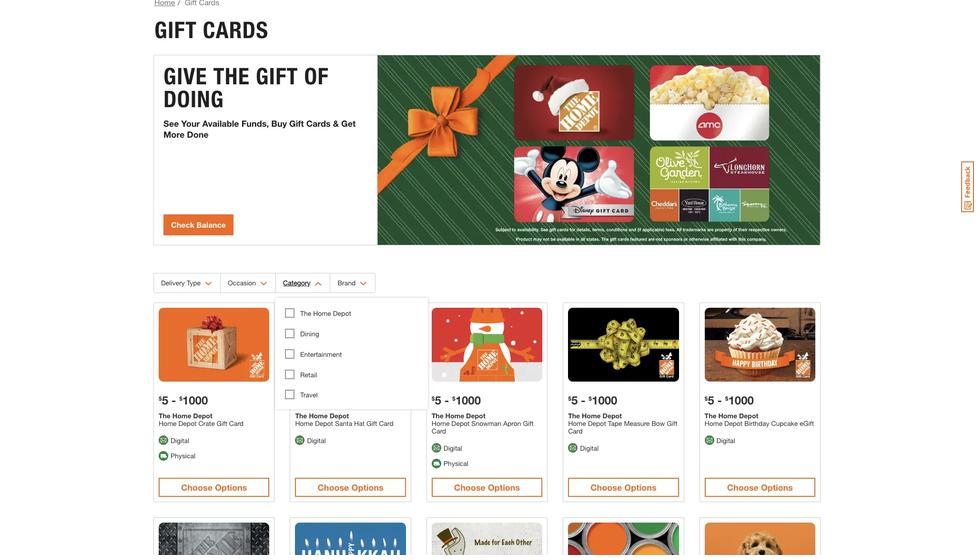 Task type: locate. For each thing, give the bounding box(es) containing it.
$ 5 - $ 1000 up the home depot home depot crate gift card
[[159, 394, 208, 407]]

card inside the home depot home depot snowman apron gift card
[[432, 427, 446, 435]]

- for the home depot home depot tape measure bow gift card
[[581, 394, 586, 407]]

card left tape
[[569, 427, 583, 435]]

choose options button for santa
[[295, 479, 406, 498]]

0 horizontal spatial physical
[[171, 452, 196, 460]]

2 $ 5 - $ 1000 from the left
[[295, 394, 345, 407]]

4 1000 from the left
[[592, 394, 618, 407]]

measure
[[625, 419, 650, 428]]

category link
[[276, 274, 330, 293]]

card right hat
[[379, 419, 394, 428]]

- for the home depot home depot birthday cupcake egift
[[718, 394, 723, 407]]

$ 5 - $ 1000 up the home depot home depot snowman apron gift card
[[432, 394, 481, 407]]

options for apron
[[488, 483, 520, 493]]

- for the home depot home depot santa hat gift card
[[308, 394, 313, 407]]

the inside the home depot home depot crate gift card
[[159, 412, 171, 420]]

1 horizontal spatial physical
[[444, 460, 469, 468]]

card
[[229, 419, 244, 428], [379, 419, 394, 428], [432, 427, 446, 435], [569, 427, 583, 435]]

physical for snowman
[[444, 460, 469, 468]]

the for the home depot home depot crate gift card
[[159, 412, 171, 420]]

- up the home depot home depot tape measure bow gift card
[[581, 394, 586, 407]]

tape
[[608, 419, 623, 428]]

1 5 from the left
[[162, 394, 168, 407]]

the inside the home depot home depot snowman apron gift card
[[432, 412, 444, 420]]

1000 for snowman
[[456, 394, 481, 407]]

digital image up physical icon in the left bottom of the page
[[432, 444, 442, 453]]

occasion
[[228, 279, 256, 287]]

2 5 from the left
[[299, 394, 305, 407]]

choose for birthday
[[728, 483, 759, 493]]

choose options
[[181, 483, 247, 493], [318, 483, 384, 493], [454, 483, 520, 493], [591, 483, 657, 493], [728, 483, 794, 493]]

santa
[[335, 419, 353, 428]]

gift up give
[[155, 16, 197, 44]]

4 $ 5 - $ 1000 from the left
[[569, 394, 618, 407]]

&
[[333, 118, 339, 129]]

digital down the home depot home depot tape measure bow gift card
[[581, 444, 599, 452]]

the home depot home depot crate gift card
[[159, 412, 244, 428]]

2 choose options from the left
[[318, 483, 384, 493]]

check
[[171, 220, 195, 229]]

gift right apron
[[523, 419, 534, 428]]

5
[[162, 394, 168, 407], [299, 394, 305, 407], [435, 394, 442, 407], [572, 394, 578, 407], [708, 394, 715, 407]]

1 horizontal spatial open arrow image
[[260, 282, 268, 286]]

give
[[164, 62, 207, 90]]

4 - from the left
[[581, 394, 586, 407]]

1 choose options from the left
[[181, 483, 247, 493]]

4 choose from the left
[[591, 483, 623, 493]]

home depot crate gift card image
[[159, 308, 270, 382]]

$ 5 - $ 1000 up tape
[[569, 394, 618, 407]]

options for gift
[[215, 483, 247, 493]]

3 open arrow image from the left
[[360, 282, 367, 286]]

5 $ from the left
[[432, 395, 435, 402]]

available
[[202, 118, 239, 129]]

the
[[300, 309, 312, 318], [159, 412, 171, 420], [295, 412, 307, 420], [432, 412, 444, 420], [569, 412, 580, 420], [705, 412, 717, 420]]

1000 up the home depot home depot snowman apron gift card
[[456, 394, 481, 407]]

5 $ 5 - $ 1000 from the left
[[705, 394, 754, 407]]

1 choose from the left
[[181, 483, 213, 493]]

the home depot home depot tape measure bow gift card
[[569, 412, 678, 435]]

- for the home depot home depot snowman apron gift card
[[445, 394, 449, 407]]

birthday
[[745, 419, 770, 428]]

1 horizontal spatial digital image
[[705, 436, 715, 445]]

0 horizontal spatial digital image
[[159, 436, 168, 445]]

digital image
[[705, 436, 715, 445], [569, 444, 578, 453]]

5 choose from the left
[[728, 483, 759, 493]]

card right crate
[[229, 419, 244, 428]]

5 options from the left
[[762, 483, 794, 493]]

open arrow image
[[205, 282, 212, 286], [260, 282, 268, 286], [360, 282, 367, 286]]

open arrow image right brand
[[360, 282, 367, 286]]

2 open arrow image from the left
[[260, 282, 268, 286]]

3 choose from the left
[[454, 483, 486, 493]]

options for cupcake
[[762, 483, 794, 493]]

open arrow image right occasion
[[260, 282, 268, 286]]

physical for crate
[[171, 452, 196, 460]]

card inside the home depot home depot santa hat gift card
[[379, 419, 394, 428]]

3 5 from the left
[[435, 394, 442, 407]]

gift right hat
[[367, 419, 377, 428]]

1 1000 from the left
[[183, 394, 208, 407]]

2 horizontal spatial digital image
[[432, 444, 442, 453]]

card up physical icon in the left bottom of the page
[[432, 427, 446, 435]]

dining
[[300, 330, 319, 338]]

1000 up the home depot home depot santa hat gift card
[[319, 394, 345, 407]]

1000 for tape
[[592, 394, 618, 407]]

crate
[[199, 419, 215, 428]]

gift inside the home depot home depot crate gift card
[[217, 419, 227, 428]]

5 for the home depot home depot birthday cupcake egift
[[708, 394, 715, 407]]

the inside the home depot home depot tape measure bow gift card
[[569, 412, 580, 420]]

digital down the home depot home depot crate gift card
[[171, 437, 189, 445]]

- for the home depot home depot crate gift card
[[172, 394, 176, 407]]

digital down the home depot home depot snowman apron gift card
[[444, 444, 463, 452]]

1 - from the left
[[172, 394, 176, 407]]

5 1000 from the left
[[729, 394, 754, 407]]

choose options button
[[159, 479, 270, 498], [295, 479, 406, 498], [432, 479, 543, 498], [569, 479, 679, 498], [705, 479, 816, 498]]

digital down the home depot home depot santa hat gift card
[[307, 437, 326, 445]]

open arrow image inside "delivery type" link
[[205, 282, 212, 286]]

choose options button for tape
[[569, 479, 679, 498]]

2 horizontal spatial open arrow image
[[360, 282, 367, 286]]

4 choose options from the left
[[591, 483, 657, 493]]

cards up the
[[203, 16, 269, 44]]

10 $ from the left
[[726, 395, 729, 402]]

the for the home depot home depot tape measure bow gift card
[[569, 412, 580, 420]]

5 for the home depot home depot snowman apron gift card
[[435, 394, 442, 407]]

cards
[[203, 16, 269, 44], [307, 118, 331, 129]]

travel
[[300, 391, 318, 399]]

gift right crate
[[217, 419, 227, 428]]

the for the home depot home depot santa hat gift card
[[295, 412, 307, 420]]

the home depot
[[300, 309, 351, 318]]

choose
[[181, 483, 213, 493], [318, 483, 349, 493], [454, 483, 486, 493], [591, 483, 623, 493], [728, 483, 759, 493]]

physical
[[171, 452, 196, 460], [444, 460, 469, 468]]

- up the home depot home depot birthday cupcake egift
[[718, 394, 723, 407]]

5 choose options button from the left
[[705, 479, 816, 498]]

5 - from the left
[[718, 394, 723, 407]]

digital
[[171, 437, 189, 445], [307, 437, 326, 445], [717, 437, 736, 445], [444, 444, 463, 452], [581, 444, 599, 452]]

digital image
[[159, 436, 168, 445], [295, 436, 305, 445], [432, 444, 442, 453]]

3 choose options from the left
[[454, 483, 520, 493]]

gift inside give the gift of doing
[[256, 62, 299, 90]]

2 1000 from the left
[[319, 394, 345, 407]]

choose options button for birthday
[[705, 479, 816, 498]]

home depot tape measure bow gift card image
[[569, 308, 679, 382]]

gift right buy
[[290, 118, 304, 129]]

1 options from the left
[[215, 483, 247, 493]]

0 vertical spatial cards
[[203, 16, 269, 44]]

-
[[172, 394, 176, 407], [308, 394, 313, 407], [445, 394, 449, 407], [581, 394, 586, 407], [718, 394, 723, 407]]

$
[[159, 395, 162, 402], [179, 395, 183, 402], [295, 395, 299, 402], [316, 395, 319, 402], [432, 395, 435, 402], [453, 395, 456, 402], [569, 395, 572, 402], [589, 395, 592, 402], [705, 395, 708, 402], [726, 395, 729, 402]]

2 options from the left
[[352, 483, 384, 493]]

1 horizontal spatial cards
[[307, 118, 331, 129]]

image for give the gift of doing image
[[378, 55, 821, 245]]

- down retail
[[308, 394, 313, 407]]

open arrow image
[[315, 282, 322, 286]]

digital image for home depot birthday cupcake egift
[[705, 436, 715, 445]]

depot
[[333, 309, 351, 318], [193, 412, 213, 420], [330, 412, 349, 420], [467, 412, 486, 420], [603, 412, 622, 420], [740, 412, 759, 420], [179, 419, 197, 428], [315, 419, 333, 428], [452, 419, 470, 428], [588, 419, 607, 428], [725, 419, 743, 428]]

gift cards
[[155, 16, 269, 44]]

4 options from the left
[[625, 483, 657, 493]]

2 choose from the left
[[318, 483, 349, 493]]

0 horizontal spatial open arrow image
[[205, 282, 212, 286]]

physical right physical image
[[171, 452, 196, 460]]

5 for the home depot home depot crate gift card
[[162, 394, 168, 407]]

$ 5 - $ 1000 for tape
[[569, 394, 618, 407]]

1000 up the home depot home depot birthday cupcake egift
[[729, 394, 754, 407]]

cards inside see your available funds, buy gift cards & get more done
[[307, 118, 331, 129]]

4 5 from the left
[[572, 394, 578, 407]]

the for the home depot
[[300, 309, 312, 318]]

3 choose options button from the left
[[432, 479, 543, 498]]

gift right bow
[[667, 419, 678, 428]]

1 $ 5 - $ 1000 from the left
[[159, 394, 208, 407]]

gift inside the home depot home depot santa hat gift card
[[367, 419, 377, 428]]

get
[[342, 118, 356, 129]]

gift left of
[[256, 62, 299, 90]]

2 - from the left
[[308, 394, 313, 407]]

options for measure
[[625, 483, 657, 493]]

cards left &
[[307, 118, 331, 129]]

the inside the home depot home depot santa hat gift card
[[295, 412, 307, 420]]

0 horizontal spatial cards
[[203, 16, 269, 44]]

home depot birthday cupcake egift image
[[705, 308, 816, 382]]

the
[[213, 62, 250, 90]]

digital image for home depot tape measure bow gift card
[[569, 444, 578, 453]]

$ 5 - $ 1000
[[159, 394, 208, 407], [295, 394, 345, 407], [432, 394, 481, 407], [569, 394, 618, 407], [705, 394, 754, 407]]

digital down the home depot home depot birthday cupcake egift
[[717, 437, 736, 445]]

1000 up the home depot home depot crate gift card
[[183, 394, 208, 407]]

more
[[164, 129, 185, 140]]

open arrow image inside the occasion link
[[260, 282, 268, 286]]

1 open arrow image from the left
[[205, 282, 212, 286]]

3 1000 from the left
[[456, 394, 481, 407]]

physical right physical icon in the left bottom of the page
[[444, 460, 469, 468]]

the inside the home depot home depot birthday cupcake egift
[[705, 412, 717, 420]]

- up the home depot home depot crate gift card
[[172, 394, 176, 407]]

see
[[164, 118, 179, 129]]

1 choose options button from the left
[[159, 479, 270, 498]]

9 $ from the left
[[705, 395, 708, 402]]

1000 for birthday
[[729, 394, 754, 407]]

$ 5 - $ 1000 down retail
[[295, 394, 345, 407]]

choose options for snowman
[[454, 483, 520, 493]]

0 horizontal spatial digital image
[[569, 444, 578, 453]]

digital image up physical image
[[159, 436, 168, 445]]

gift inside the home depot home depot snowman apron gift card
[[523, 419, 534, 428]]

3 - from the left
[[445, 394, 449, 407]]

4 choose options button from the left
[[569, 479, 679, 498]]

home depot snowman apron gift card image
[[432, 308, 543, 382]]

open arrow image right type
[[205, 282, 212, 286]]

5 choose options from the left
[[728, 483, 794, 493]]

home
[[313, 309, 331, 318], [173, 412, 191, 420], [309, 412, 328, 420], [446, 412, 465, 420], [582, 412, 601, 420], [719, 412, 738, 420], [159, 419, 177, 428], [295, 419, 313, 428], [432, 419, 450, 428], [569, 419, 587, 428], [705, 419, 723, 428]]

gift
[[155, 16, 197, 44], [256, 62, 299, 90], [290, 118, 304, 129], [217, 419, 227, 428], [367, 419, 377, 428], [523, 419, 534, 428], [667, 419, 678, 428]]

digital for the home depot home depot birthday cupcake egift
[[717, 437, 736, 445]]

1000 up tape
[[592, 394, 618, 407]]

1000
[[183, 394, 208, 407], [319, 394, 345, 407], [456, 394, 481, 407], [592, 394, 618, 407], [729, 394, 754, 407]]

5 5 from the left
[[708, 394, 715, 407]]

- up the home depot home depot snowman apron gift card
[[445, 394, 449, 407]]

$ 5 - $ 1000 for santa
[[295, 394, 345, 407]]

3 $ 5 - $ 1000 from the left
[[432, 394, 481, 407]]

see your available funds, buy gift cards & get more done
[[164, 118, 356, 140]]

the home depot home depot santa hat gift card
[[295, 412, 394, 428]]

$ 5 - $ 1000 for birthday
[[705, 394, 754, 407]]

give the gift of doing
[[164, 62, 329, 113]]

open arrow image for delivery type
[[205, 282, 212, 286]]

$ 5 - $ 1000 up the home depot home depot birthday cupcake egift
[[705, 394, 754, 407]]

3 options from the left
[[488, 483, 520, 493]]

digital image down travel
[[295, 436, 305, 445]]

of
[[305, 62, 329, 90]]

the home depot home depot snowman apron gift card
[[432, 412, 534, 435]]

1 vertical spatial cards
[[307, 118, 331, 129]]

options
[[215, 483, 247, 493], [352, 483, 384, 493], [488, 483, 520, 493], [625, 483, 657, 493], [762, 483, 794, 493]]

2 choose options button from the left
[[295, 479, 406, 498]]

open arrow image inside brand link
[[360, 282, 367, 286]]

digital image for home depot crate gift card
[[159, 436, 168, 445]]

choose options for santa
[[318, 483, 384, 493]]

delivery type link
[[154, 274, 220, 293]]

apron
[[504, 419, 522, 428]]

4 $ from the left
[[316, 395, 319, 402]]

buy
[[272, 118, 287, 129]]



Task type: vqa. For each thing, say whether or not it's contained in the screenshot.
choose options button related to Birthday
yes



Task type: describe. For each thing, give the bounding box(es) containing it.
gift inside see your available funds, buy gift cards & get more done
[[290, 118, 304, 129]]

home depot santa hat gift card image
[[295, 308, 406, 382]]

7 $ from the left
[[569, 395, 572, 402]]

check balance link
[[164, 215, 234, 236]]

$ 5 - $ 1000 for crate
[[159, 394, 208, 407]]

the for the home depot home depot birthday cupcake egift
[[705, 412, 717, 420]]

5 for the home depot home depot tape measure bow gift card
[[572, 394, 578, 407]]

digital image for home depot snowman apron gift card
[[432, 444, 442, 453]]

choose for crate
[[181, 483, 213, 493]]

funds,
[[242, 118, 269, 129]]

your
[[181, 118, 200, 129]]

3 $ from the left
[[295, 395, 299, 402]]

5 for the home depot home depot santa hat gift card
[[299, 394, 305, 407]]

retail
[[300, 371, 317, 379]]

occasion link
[[221, 274, 276, 293]]

choose for tape
[[591, 483, 623, 493]]

egift
[[800, 419, 815, 428]]

the for the home depot home depot snowman apron gift card
[[432, 412, 444, 420]]

balance
[[197, 220, 226, 229]]

1 horizontal spatial digital image
[[295, 436, 305, 445]]

card inside the home depot home depot crate gift card
[[229, 419, 244, 428]]

1 $ from the left
[[159, 395, 162, 402]]

1000 for crate
[[183, 394, 208, 407]]

choose for santa
[[318, 483, 349, 493]]

hat
[[354, 419, 365, 428]]

2 $ from the left
[[179, 395, 183, 402]]

6 $ from the left
[[453, 395, 456, 402]]

choose options for tape
[[591, 483, 657, 493]]

choose options button for crate
[[159, 479, 270, 498]]

cupcake
[[772, 419, 799, 428]]

snowman
[[472, 419, 502, 428]]

brand link
[[331, 274, 375, 293]]

delivery type
[[161, 279, 201, 287]]

digital for the home depot home depot tape measure bow gift card
[[581, 444, 599, 452]]

check balance
[[171, 220, 226, 229]]

choose for snowman
[[454, 483, 486, 493]]

bow
[[652, 419, 666, 428]]

the home depot home depot birthday cupcake egift
[[705, 412, 815, 428]]

brand
[[338, 279, 356, 287]]

choose options for birthday
[[728, 483, 794, 493]]

type
[[187, 279, 201, 287]]

$ 5 - $ 1000 for snowman
[[432, 394, 481, 407]]

choose options for crate
[[181, 483, 247, 493]]

entertainment
[[300, 350, 342, 358]]

digital for the home depot home depot santa hat gift card
[[307, 437, 326, 445]]

card inside the home depot home depot tape measure bow gift card
[[569, 427, 583, 435]]

open arrow image for brand
[[360, 282, 367, 286]]

gift inside the home depot home depot tape measure bow gift card
[[667, 419, 678, 428]]

choose options button for snowman
[[432, 479, 543, 498]]

8 $ from the left
[[589, 395, 592, 402]]

physical image
[[432, 459, 442, 469]]

1000 for santa
[[319, 394, 345, 407]]

feedback link image
[[962, 161, 975, 213]]

delivery
[[161, 279, 185, 287]]

category
[[283, 279, 311, 287]]

physical image
[[159, 452, 168, 461]]

open arrow image for occasion
[[260, 282, 268, 286]]

options for hat
[[352, 483, 384, 493]]

doing
[[164, 85, 224, 113]]

done
[[187, 129, 209, 140]]



